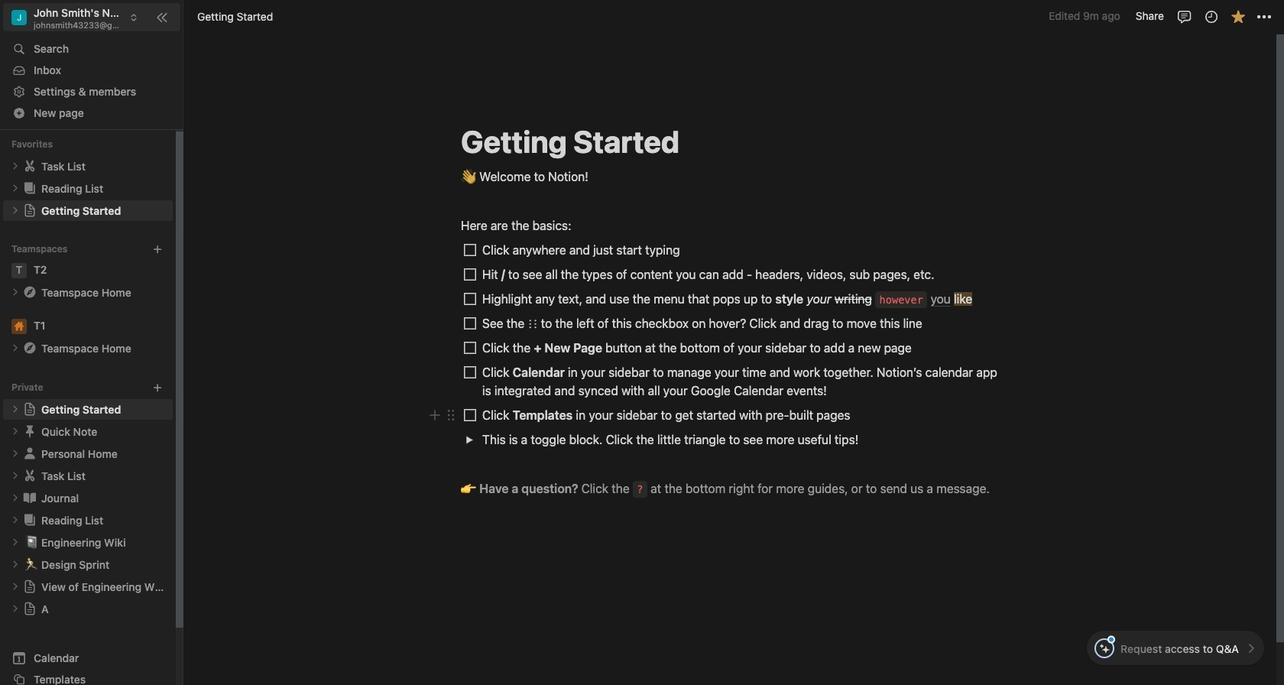Task type: describe. For each thing, give the bounding box(es) containing it.
t image
[[11, 263, 27, 278]]

2 open image from the top
[[11, 449, 20, 458]]

click to add below. option-click to add a block above image
[[429, 406, 441, 424]]

new teamspace image
[[152, 244, 163, 254]]

4 open image from the top
[[11, 493, 20, 503]]

👉 image
[[461, 478, 476, 498]]

3 open image from the top
[[11, 471, 20, 480]]

favorited image
[[1231, 9, 1246, 24]]

1 open image from the top
[[11, 427, 20, 436]]

drag image
[[446, 410, 457, 421]]

6 open image from the top
[[11, 604, 20, 613]]



Task type: locate. For each thing, give the bounding box(es) containing it.
change page icon image
[[22, 159, 37, 174], [22, 181, 37, 196], [23, 204, 37, 217], [22, 285, 37, 300], [22, 340, 37, 356], [23, 402, 37, 416], [22, 424, 37, 439], [22, 446, 37, 461], [22, 468, 37, 483], [22, 490, 37, 506], [22, 513, 37, 528], [23, 580, 37, 594], [23, 602, 37, 616]]

comments image
[[1177, 9, 1193, 24]]

5 open image from the top
[[11, 538, 20, 547]]

open image
[[11, 162, 20, 171], [11, 184, 20, 193], [11, 206, 20, 215], [11, 288, 20, 297], [11, 344, 20, 353], [11, 405, 20, 414], [465, 435, 474, 444], [11, 516, 20, 525], [11, 560, 20, 569], [11, 582, 20, 591]]

📓 image
[[24, 533, 38, 551]]

👋 image
[[461, 166, 476, 186]]

open image
[[11, 427, 20, 436], [11, 449, 20, 458], [11, 471, 20, 480], [11, 493, 20, 503], [11, 538, 20, 547], [11, 604, 20, 613]]

close sidebar image
[[156, 11, 168, 23]]

add a page image
[[152, 382, 163, 393]]

🏃 image
[[24, 555, 38, 573]]

updates image
[[1204, 9, 1219, 24]]



Task type: vqa. For each thing, say whether or not it's contained in the screenshot.
top Open icon
no



